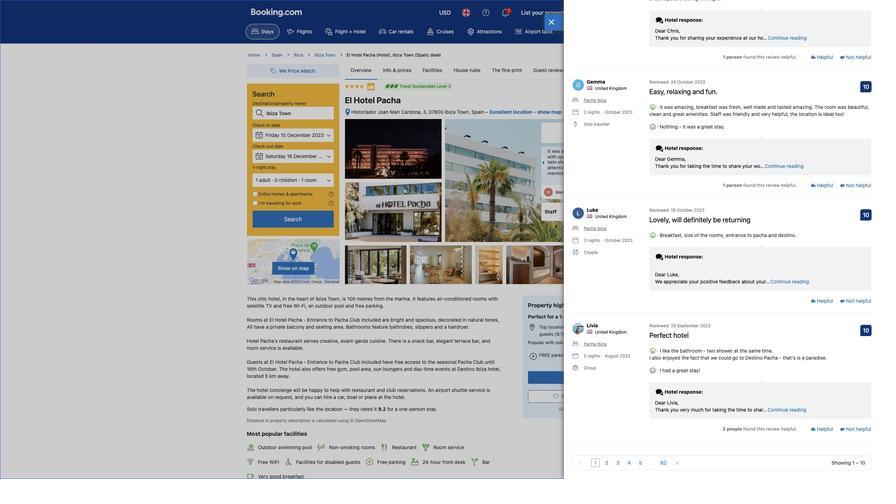 Task type: describe. For each thing, give the bounding box(es) containing it.
2 for 2 nights · october 2023
[[584, 110, 587, 115]]

reviewed: for perfect
[[650, 324, 670, 329]]

you inside this chic hotel, in the heart of ibiza town, is 100 metres from the marina. it features air-conditioned rooms with satellite tv and free wi-fi, an outdoor pool and free parking. rooms at el hotel pacha - entrance to pacha club included are bright and spacious, decorated in natural tones, all have a private balcony and seating area. bathrooms feature bathrobes, slippers and a hairdryer. hotel pacha's restaurant serves creative, avant-garde cuisine. there is a snack bar, elegant terrace bar, and room service is available. guests at el hotel pacha - entrance to pacha club included have free access to the seasonal pacha club until 16th october. the hotel also offers free gym, pool area, sun loungers and day-time events at destino ibiza hotel, located 5 km away. the hotel concierge will be happy to help with restaurant and club reservations. an airport shuttle service is available on request, and you can hire a car, boat or plane at the hotel.
[[305, 395, 313, 401]]

traveller
[[594, 122, 611, 127]]

24-hour front desk
[[423, 460, 466, 465]]

2 vertical spatial i
[[660, 368, 662, 374]]

united kingdom for easy, relaxing and fun.
[[595, 86, 627, 91]]

1 vertical spatial staff
[[545, 209, 557, 215]]

there inside this chic hotel, in the heart of ibiza town, is 100 metres from the marina. it features air-conditioned rooms with satellite tv and free wi-fi, an outdoor pool and free parking. rooms at el hotel pacha - entrance to pacha club included are bright and spacious, decorated in natural tones, all have a private balcony and seating area. bathrooms feature bathrobes, slippers and a hairdryer. hotel pacha's restaurant serves creative, avant-garde cuisine. there is a snack bar, elegant terrace bar, and room service is available. guests at el hotel pacha - entrance to pacha club included have free access to the seasonal pacha club until 16th october. the hotel also offers free gym, pool area, sun loungers and day-time events at destino ibiza hotel, located 5 km away. the hotel concierge will be happy to help with restaurant and club reservations. an airport shuttle service is available on request, and you can hire a car, boat or plane at the hotel.
[[389, 338, 402, 344]]

to up seating
[[329, 317, 333, 323]]

4 not helpful from the top
[[846, 426, 872, 432]]

0 vertical spatial i
[[660, 348, 662, 354]]

to up day-
[[422, 359, 427, 365]]

0 vertical spatial map
[[552, 109, 562, 115]]

the inside dear livia, thank you very much for taking the time to shar… continue reading
[[728, 407, 736, 413]]

3,
[[424, 109, 428, 115]]

hotel response: for relaxing
[[664, 145, 704, 151]]

0 vertical spatial –
[[486, 109, 489, 115]]

9.5
[[617, 209, 625, 215]]

pacha inside i like the bathroom - two shower at the same time. i also enjoyed the fact that we could go to destino pacha - that's is a paradise.
[[765, 355, 779, 361]]

0 horizontal spatial 16
[[258, 155, 261, 159]]

to up hire in the bottom left of the page
[[324, 388, 329, 394]]

in inside search section
[[267, 123, 271, 128]]

entire homes & apartments
[[259, 192, 313, 197]]

2 town from the left
[[404, 52, 414, 58]]

reading inside dear luke, we appreciate your positive feedback about your… continue reading
[[793, 279, 810, 285]]

this for perfect hotel
[[758, 427, 765, 432]]

with up the "car,"
[[341, 388, 351, 394]]

the right from
[[386, 296, 394, 302]]

pacha up joan
[[377, 95, 401, 105]]

dear for easy,
[[656, 156, 666, 162]]

ibiza right ibiza link
[[315, 52, 324, 58]]

2 for 2 people found this review helpful.
[[723, 427, 726, 432]]

a inside i like the bathroom - two shower at the same time. i also enjoyed the fact that we could go to destino pacha - that's is a paradise.
[[803, 355, 805, 361]]

reading inside dear livia, thank you very much for taking the time to shar… continue reading
[[790, 407, 807, 413]]

scored 10 element for fun.
[[861, 81, 873, 93]]

9.2
[[379, 407, 386, 413]]

one-
[[399, 407, 410, 413]]

for inside dear gemma, thank you for taking the time to share your wo… continue reading
[[681, 163, 687, 169]]

the up away.
[[279, 366, 288, 372]]

reviews
[[549, 67, 566, 73]]

friday
[[266, 132, 280, 138]]

on inside search section
[[292, 265, 298, 271]]

dear chris, thank you for sharing your experience at our ho… continue reading
[[656, 28, 808, 41]]

hotel up overview
[[352, 52, 362, 58]]

at right rooms
[[264, 317, 268, 323]]

avant-
[[341, 338, 355, 344]]

house rules link
[[448, 61, 487, 79]]

1 this from the top
[[758, 54, 765, 60]]

room inside this chic hotel, in the heart of ibiza town, is 100 metres from the marina. it features air-conditioned rooms with satellite tv and free wi-fi, an outdoor pool and free parking. rooms at el hotel pacha - entrance to pacha club included are bright and spacious, decorated in natural tones, all have a private balcony and seating area. bathrooms feature bathrobes, slippers and a hairdryer. hotel pacha's restaurant serves creative, avant-garde cuisine. there is a snack bar, elegant terrace bar, and room service is available. guests at el hotel pacha - entrance to pacha club included have free access to the seasonal pacha club until 16th october. the hotel also offers free gym, pool area, sun loungers and day-time events at destino ibiza hotel, located 5 km away. the hotel concierge will be happy to help with restaurant and club reservations. an airport shuttle service is available on request, and you can hire a car, boat or plane at the hotel.
[[247, 345, 259, 351]]

dear inside dear chris, thank you for sharing your experience at our ho… continue reading
[[656, 28, 666, 34]]

& inside search section
[[286, 192, 289, 197]]

continue inside dear livia, thank you very much for taking the time to shar… continue reading
[[768, 407, 789, 413]]

thank for perfect
[[656, 407, 670, 413]]

to inside it was a lovely, immaculate hotel with spacious bedroom and walk-in twin shower room. there many attentive and friendly staff (special mention to eric …
[[567, 170, 571, 176]]

car
[[389, 28, 397, 34]]

hotel inside it was a lovely, immaculate hotel with spacious bedroom and walk-in twin shower room. there many attentive and friendly staff (special mention to eric …
[[606, 148, 616, 154]]

hotel right +
[[354, 28, 366, 34]]

the up enjoyed
[[672, 348, 679, 354]]

time inside dear livia, thank you very much for taking the time to shar… continue reading
[[737, 407, 747, 413]]

shar…
[[754, 407, 768, 413]]

your right list
[[532, 9, 544, 16]]

ibiza link
[[294, 52, 303, 58]]

click to open map view image
[[345, 108, 350, 116]]

1 vertical spatial stay.
[[427, 407, 437, 413]]

· breakfast, size of the rooms, entrance to pacha and destino.
[[656, 233, 797, 239]]

0 horizontal spatial 3
[[449, 84, 451, 89]]

for inside dear chris, thank you for sharing your experience at our ho… continue reading
[[681, 35, 687, 41]]

1 horizontal spatial location
[[513, 109, 533, 115]]

1 vertical spatial service
[[469, 388, 486, 394]]

19
[[671, 208, 676, 213]]

is left 100
[[343, 296, 346, 302]]

elegant
[[437, 338, 453, 344]]

shuttle
[[452, 388, 468, 394]]

fun.
[[706, 88, 718, 96]]

saved
[[559, 407, 571, 412]]

not for first not helpful button from the bottom of the list of reviews region
[[847, 426, 855, 432]]

with left solo
[[546, 340, 555, 346]]

deals
[[431, 52, 441, 58]]

0 horizontal spatial restaurant
[[279, 338, 303, 344]]

hotel up livia,
[[665, 389, 678, 395]]

private
[[270, 324, 286, 330]]

be inside this chic hotel, in the heart of ibiza town, is 100 metres from the marina. it features air-conditioned rooms with satellite tv and free wi-fi, an outdoor pool and free parking. rooms at el hotel pacha - entrance to pacha club included are bright and spacious, decorated in natural tones, all have a private balcony and seating area. bathrooms feature bathrobes, slippers and a hairdryer. hotel pacha's restaurant serves creative, avant-garde cuisine. there is a snack bar, elegant terrace bar, and room service is available. guests at el hotel pacha - entrance to pacha club included have free access to the seasonal pacha club until 16th october. the hotel also offers free gym, pool area, sun loungers and day-time events at destino ibiza hotel, located 5 km away. the hotel concierge will be happy to help with restaurant and club reservations. an airport shuttle service is available on request, and you can hire a car, boat or plane at the hotel.
[[302, 388, 308, 394]]

2 for 2
[[606, 460, 609, 466]]

luke
[[587, 207, 599, 213]]

breakfast
[[697, 104, 718, 110]]

hotel up chris,
[[665, 17, 678, 23]]

august
[[605, 354, 619, 359]]

response: for relaxing
[[680, 145, 704, 151]]

very inside dear livia, thank you very much for taking the time to shar… continue reading
[[681, 407, 690, 413]]

—
[[344, 407, 348, 413]]

1 vertical spatial person
[[727, 182, 743, 188]]

until
[[485, 359, 495, 365]]

and right pacha
[[769, 233, 777, 239]]

1 person found this review helpful. for fourth not helpful button from the bottom of the list of reviews region
[[724, 54, 798, 60]]

marina.
[[395, 296, 412, 302]]

natural
[[468, 317, 484, 323]]

was left amazing,
[[665, 104, 674, 110]]

1 vertical spatial spain
[[472, 109, 485, 115]]

gemma
[[587, 79, 606, 85]]

the down the bathroom
[[682, 355, 690, 361]]

hotel response: for will
[[664, 254, 704, 260]]

in left heart
[[283, 296, 287, 302]]

wendy
[[556, 190, 569, 195]]

concierge
[[270, 388, 292, 394]]

united for easy,
[[595, 86, 609, 91]]

for right 9.2
[[388, 407, 394, 413]]

stay! for · i had a great stay!
[[690, 368, 701, 374]]

pacha down available.
[[289, 359, 303, 365]]

saved to 7099 lists
[[559, 407, 597, 412]]

using
[[338, 419, 349, 424]]

2 vertical spatial person
[[410, 407, 426, 413]]

and down made
[[752, 111, 760, 117]]

16th
[[247, 366, 257, 372]]

outdoor
[[315, 303, 333, 309]]

perfect for perfect hotel
[[650, 332, 672, 340]]

october up traveller
[[605, 110, 622, 115]]

in inside it was a lovely, immaculate hotel with spacious bedroom and walk-in twin shower room. there many attentive and friendly staff (special mention to eric …
[[619, 154, 623, 160]]

calculated
[[317, 419, 337, 424]]

your inside dear luke, we appreciate your positive feedback about your… continue reading
[[690, 279, 700, 285]]

1 right 'showing'
[[853, 460, 855, 466]]

10 for easy, relaxing and fun.
[[864, 84, 870, 90]]

continue reading link for easy, relaxing and fun.
[[766, 163, 804, 170]]

too!
[[836, 111, 845, 117]]

2 vertical spatial pool
[[302, 445, 312, 451]]

stays link
[[246, 24, 280, 39]]

from
[[374, 296, 385, 302]]

rooms
[[247, 317, 263, 323]]

a down amenities.
[[698, 124, 700, 130]]

cardona,
[[402, 109, 422, 115]]

home link
[[249, 52, 261, 58]]

hotel up gemma,
[[665, 145, 678, 151]]

and down access
[[404, 366, 413, 372]]

the up distance in property description is calculated using © openstreetmap
[[316, 407, 324, 413]]

for left disabled
[[317, 460, 324, 465]]

you for dear livia, thank you very much for taking the time to shar… continue reading
[[671, 407, 679, 413]]

hotel up away.
[[275, 359, 288, 365]]

and left fun.
[[693, 88, 705, 96]]

2 helpful from the top
[[857, 182, 872, 188]]

taxis
[[543, 28, 553, 34]]

1 vertical spatial included
[[362, 359, 382, 365]]

3 not helpful from the top
[[846, 298, 872, 304]]

1 not helpful button from the top
[[841, 54, 872, 61]]

1 vertical spatial hotel,
[[488, 366, 501, 372]]

1 not helpful from the top
[[846, 54, 872, 60]]

for inside search section
[[286, 201, 291, 206]]

0 vertical spatial town,
[[457, 109, 471, 115]]

3 nights · october 2023
[[584, 238, 633, 243]]

property highlights
[[528, 302, 581, 309]]

particularly
[[281, 407, 306, 413]]

historiador
[[352, 109, 377, 115]]

1 vertical spatial entrance
[[308, 359, 328, 365]]

also inside i like the bathroom - two shower at the same time. i also enjoyed the fact that we could go to destino pacha - that's is a paradise.
[[653, 355, 662, 361]]

nights for lovely,
[[588, 238, 601, 243]]

1 vertical spatial great
[[702, 124, 714, 130]]

was down fresh,
[[723, 111, 732, 117]]

5 for 5
[[640, 460, 643, 466]]

was left fresh,
[[719, 104, 728, 110]]

0 horizontal spatial rooms
[[361, 445, 375, 451]]

0 horizontal spatial location
[[325, 407, 343, 413]]

0 vertical spatial included
[[362, 317, 381, 323]]

location inside it was amazing, breakfast was fresh, well made and tasted amazing. the room was beautiful, clean and great amenities. staff was friendly and very helpful, the location is ideal too!
[[800, 111, 818, 117]]

- left two
[[704, 348, 706, 354]]

and down the spacious at the right top of page
[[568, 165, 576, 171]]

0 vertical spatial &
[[393, 67, 397, 73]]

hotel up available
[[257, 388, 268, 394]]

2 horizontal spatial pool
[[350, 366, 360, 372]]

hotel up historiador
[[354, 95, 375, 105]]

will inside list of reviews region
[[673, 216, 682, 224]]

helpful for fourth not helpful button from the bottom of the list of reviews region helpful button
[[816, 54, 834, 60]]

dear for lovely,
[[656, 272, 666, 278]]

- left 'show'
[[534, 109, 536, 115]]

thank for easy,
[[656, 163, 670, 169]]

ibiza up 5 nights · august 2023
[[598, 342, 607, 347]]

cruises
[[437, 28, 454, 34]]

pacha ibiza for perfect
[[584, 342, 607, 347]]

helpful button for fourth not helpful button from the bottom of the list of reviews region
[[811, 54, 834, 61]]

ibiza right (hotel),
[[393, 52, 402, 58]]

free left wi-
[[283, 303, 292, 309]]

facilities for disabled guests
[[296, 460, 361, 465]]

found for perfect hotel
[[744, 427, 756, 432]]

october right 19
[[677, 208, 694, 213]]

0 horizontal spatial 15
[[258, 134, 261, 138]]

ibiza up 3 nights · october 2023
[[598, 226, 607, 231]]

snack
[[412, 338, 425, 344]]

a left one-
[[395, 407, 398, 413]]

25
[[671, 324, 677, 329]]

united for lovely,
[[595, 214, 609, 220]]

kingdom for easy, relaxing and fun.
[[610, 86, 627, 91]]

lovely, will definitely be returning
[[650, 216, 751, 224]]

search inside button
[[284, 216, 302, 223]]

a inside it was a lovely, immaculate hotel with spacious bedroom and walk-in twin shower room. there many attentive and friendly staff (special mention to eric …
[[562, 148, 564, 154]]

like inside i like the bathroom - two shower at the same time. i also enjoyed the fact that we could go to destino pacha - that's is a paradise.
[[663, 348, 671, 354]]

a left private
[[266, 324, 269, 330]]

the left rooms,
[[701, 233, 708, 239]]

i'm travelling for work
[[259, 201, 302, 206]]

excellent location - show map button
[[490, 109, 562, 115]]

hotel up private
[[275, 317, 287, 323]]

desk
[[455, 460, 466, 465]]

a left the "car,"
[[334, 395, 336, 401]]

a left snack
[[408, 338, 411, 344]]

continue inside dear gemma, thank you for taking the time to share your wo… continue reading
[[766, 163, 786, 169]]

2 not helpful from the top
[[846, 182, 872, 188]]

5 for 5 nights · august 2023
[[584, 354, 587, 359]]

to inside i like the bathroom - two shower at the same time. i also enjoyed the fact that we could go to destino pacha - that's is a paradise.
[[740, 355, 745, 361]]

the inside it was amazing, breakfast was fresh, well made and tasted amazing. the room was beautiful, clean and great amenities. staff was friendly and very helpful, the location is ideal too!
[[815, 104, 824, 110]]

helpful for helpful button for first not helpful button from the bottom of the list of reviews region
[[816, 426, 834, 432]]

pacha down luke
[[584, 226, 597, 231]]

destination/property
[[253, 101, 294, 106]]

we
[[656, 279, 663, 285]]

taking inside dear gemma, thank you for taking the time to share your wo… continue reading
[[688, 163, 702, 169]]

free left gym,
[[327, 366, 336, 372]]

el up private
[[270, 317, 274, 323]]

with up tones,
[[489, 296, 498, 302]]

satellite
[[247, 303, 265, 309]]

search section
[[244, 58, 342, 285]]

at up october.
[[264, 359, 269, 365]]

club
[[387, 388, 396, 394]]

5 inside this chic hotel, in the heart of ibiza town, is 100 metres from the marina. it features air-conditioned rooms with satellite tv and free wi-fi, an outdoor pool and free parking. rooms at el hotel pacha - entrance to pacha club included are bright and spacious, decorated in natural tones, all have a private balcony and seating area. bathrooms feature bathrobes, slippers and a hairdryer. hotel pacha's restaurant serves creative, avant-garde cuisine. there is a snack bar, elegant terrace bar, and room service is available. guests at el hotel pacha - entrance to pacha club included have free access to the seasonal pacha club until 16th october. the hotel also offers free gym, pool area, sun loungers and day-time events at destino ibiza hotel, located 5 km away. the hotel concierge will be happy to help with restaurant and club reservations. an airport shuttle service is available on request, and you can hire a car, boat or plane at the hotel.
[[265, 373, 268, 379]]

0 horizontal spatial it
[[374, 407, 377, 413]]

pacha up area.
[[335, 317, 349, 323]]

in right the distance
[[266, 419, 269, 424]]

and left seating
[[306, 324, 314, 330]]

and left 'club'
[[377, 388, 385, 394]]

share
[[729, 163, 742, 169]]

- up balcony
[[304, 317, 306, 323]]

1 horizontal spatial restaurant
[[352, 388, 376, 394]]

info
[[383, 67, 392, 73]]

mari
[[390, 109, 400, 115]]

2 people found this review helpful.
[[723, 427, 798, 432]]

ibiza right spain link
[[294, 52, 303, 58]]

… inside it was a lovely, immaculate hotel with spacious bedroom and walk-in twin shower room. there many attentive and friendly staff (special mention to eric …
[[581, 170, 585, 176]]

pacha right seasonal
[[458, 359, 472, 365]]

and right clean
[[663, 111, 672, 117]]

hotel response: for hotel
[[664, 389, 704, 395]]

stay
[[268, 165, 276, 170]]

2 vertical spatial great
[[677, 368, 689, 374]]

free down metres
[[356, 303, 365, 309]]

i like the bathroom - two shower at the same time. i also enjoyed the fact that we could go to destino pacha - that's is a paradise.
[[650, 348, 828, 361]]

september
[[678, 324, 700, 329]]

at right plane
[[379, 395, 383, 401]]

all
[[247, 324, 253, 330]]

home
[[249, 52, 261, 58]]

1 horizontal spatial –
[[857, 460, 860, 466]]

top
[[540, 325, 548, 330]]

1 vertical spatial i
[[650, 355, 651, 361]]

and up until
[[482, 338, 491, 344]]

1 helpful from the top
[[857, 54, 872, 60]]

0 horizontal spatial rated
[[361, 407, 373, 413]]

nights for perfect
[[588, 354, 601, 359]]

0 horizontal spatial service
[[260, 345, 276, 351]]

your inside dear chris, thank you for sharing your experience at our ho… continue reading
[[706, 35, 716, 41]]

in up hairdryer.
[[463, 317, 467, 323]]

and up particularly
[[295, 395, 304, 401]]

1 left 2 link
[[595, 460, 597, 466]]

bathrobes,
[[390, 324, 414, 330]]

the up events on the bottom of page
[[428, 359, 436, 365]]

0 vertical spatial person
[[727, 54, 743, 60]]

- left that's
[[780, 355, 782, 361]]

1 vertical spatial guests
[[346, 460, 361, 465]]

of inside this chic hotel, in the heart of ibiza town, is 100 metres from the marina. it features air-conditioned rooms with satellite tv and free wi-fi, an outdoor pool and free parking. rooms at el hotel pacha - entrance to pacha club included are bright and spacious, decorated in natural tones, all have a private balcony and seating area. bathrooms feature bathrobes, slippers and a hairdryer. hotel pacha's restaurant serves creative, avant-garde cuisine. there is a snack bar, elegant terrace bar, and room service is available. guests at el hotel pacha - entrance to pacha club included have free access to the seasonal pacha club until 16th october. the hotel also offers free gym, pool area, sun loungers and day-time events at destino ibiza hotel, located 5 km away. the hotel concierge will be happy to help with restaurant and club reservations. an airport shuttle service is available on request, and you can hire a car, boat or plane at the hotel.
[[310, 296, 315, 302]]

time inside dear gemma, thank you for taking the time to share your wo… continue reading
[[712, 163, 722, 169]]

km
[[270, 373, 276, 379]]

reviewed: for lovely,
[[650, 208, 670, 213]]

spacious,
[[416, 317, 437, 323]]

reviewed: 25 september 2023
[[650, 324, 711, 329]]

is down pacha's
[[278, 345, 281, 351]]

dear for perfect
[[656, 400, 666, 406]]

1 horizontal spatial …
[[650, 460, 654, 466]]

check- for in
[[253, 123, 267, 128]]

ibiza right the 07800
[[445, 109, 456, 115]]

for inside dear livia, thank you very much for taking the time to shar… continue reading
[[706, 407, 712, 413]]

3 scored 10 element from the top
[[861, 325, 873, 337]]

helpful button for first not helpful button from the bottom of the list of reviews region
[[811, 426, 834, 433]]

had
[[663, 368, 672, 374]]

parking
[[389, 460, 406, 465]]

was inside it was a lovely, immaculate hotel with spacious bedroom and walk-in twin shower room. there many attentive and friendly staff (special mention to eric …
[[552, 148, 561, 154]]

review for perfect hotel
[[767, 427, 781, 432]]

3 helpful button from the top
[[811, 298, 834, 305]]

october down 9.5
[[605, 238, 622, 243]]

3 helpful from the top
[[857, 298, 872, 304]]

pacha down gemma on the top right of page
[[584, 98, 597, 103]]

great inside it was amazing, breakfast was fresh, well made and tasted amazing. the room was beautiful, clean and great amenities. staff was friendly and very helpful, the location is ideal too!
[[673, 111, 685, 117]]

to left pacha
[[748, 233, 753, 239]]

response: for will
[[680, 254, 704, 260]]

eric
[[572, 170, 580, 176]]

october up easy, relaxing and fun.
[[678, 80, 694, 85]]

historiador joan mari cardona, 3, 07800 ibiza town, spain – excellent location - show map
[[352, 109, 562, 115]]

10 for lovely, will definitely be returning
[[864, 212, 870, 218]]

is left calculated
[[312, 419, 315, 424]]

club left until
[[473, 359, 484, 365]]

and up helpful,
[[768, 104, 777, 110]]

town, inside this chic hotel, in the heart of ibiza town, is 100 metres from the marina. it features air-conditioned rooms with satellite tv and free wi-fi, an outdoor pool and free parking. rooms at el hotel pacha - entrance to pacha club included are bright and spacious, decorated in natural tones, all have a private balcony and seating area. bathrooms feature bathrobes, slippers and a hairdryer. hotel pacha's restaurant serves creative, avant-garde cuisine. there is a snack bar, elegant terrace bar, and room service is available. guests at el hotel pacha - entrance to pacha club included have free access to the seasonal pacha club until 16th october. the hotel also offers free gym, pool area, sun loungers and day-time events at destino ibiza hotel, located 5 km away. the hotel concierge will be happy to help with restaurant and club reservations. an airport shuttle service is available on request, and you can hire a car, boat or plane at the hotel.
[[328, 296, 341, 302]]

the up available
[[247, 388, 256, 394]]

print
[[512, 67, 523, 73]]

house
[[454, 67, 469, 73]]

1- inside search section
[[253, 165, 257, 170]]

will inside this chic hotel, in the heart of ibiza town, is 100 metres from the marina. it features air-conditioned rooms with satellite tv and free wi-fi, an outdoor pool and free parking. rooms at el hotel pacha - entrance to pacha club included are bright and spacious, decorated in natural tones, all have a private balcony and seating area. bathrooms feature bathrobes, slippers and a hairdryer. hotel pacha's restaurant serves creative, avant-garde cuisine. there is a snack bar, elegant terrace bar, and room service is available. guests at el hotel pacha - entrance to pacha club included have free access to the seasonal pacha club until 16th october. the hotel also offers free gym, pool area, sun loungers and day-time events at destino ibiza hotel, located 5 km away. the hotel concierge will be happy to help with restaurant and club reservations. an airport shuttle service is available on request, and you can hire a car, boat or plane at the hotel.
[[294, 388, 301, 394]]

1 horizontal spatial 15
[[281, 132, 286, 138]]

shower inside i like the bathroom - two shower at the same time. i also enjoyed the fact that we could go to destino pacha - that's is a paradise.
[[717, 348, 733, 354]]

pacha up gym,
[[335, 359, 349, 365]]

el up click to open map view icon in the left top of the page
[[345, 95, 352, 105]]

parking!
[[552, 353, 569, 358]]

rooms inside this chic hotel, in the heart of ibiza town, is 100 metres from the marina. it features air-conditioned rooms with satellite tv and free wi-fi, an outdoor pool and free parking. rooms at el hotel pacha - entrance to pacha club included are bright and spacious, decorated in natural tones, all have a private balcony and seating area. bathrooms feature bathrobes, slippers and a hairdryer. hotel pacha's restaurant serves creative, avant-garde cuisine. there is a snack bar, elegant terrace bar, and room service is available. guests at el hotel pacha - entrance to pacha club included have free access to the seasonal pacha club until 16th october. the hotel also offers free gym, pool area, sun loungers and day-time events at destino ibiza hotel, located 5 km away. the hotel concierge will be happy to help with restaurant and club reservations. an airport shuttle service is available on request, and you can hire a car, boat or plane at the hotel.
[[473, 296, 487, 302]]

+
[[349, 28, 352, 34]]

the down 'club'
[[384, 395, 392, 401]]

date for check-out date
[[275, 144, 284, 149]]

1 bar, from the left
[[427, 338, 435, 344]]

feature
[[372, 324, 388, 330]]

for down "property highlights"
[[548, 314, 555, 320]]

sun
[[374, 366, 382, 372]]

pacha ibiza for lovely,
[[584, 226, 607, 231]]

appreciate
[[664, 279, 688, 285]]

not for third not helpful button
[[847, 298, 855, 304]]

1 helpful. from the top
[[782, 54, 798, 60]]

and down "decorated"
[[435, 324, 443, 330]]

show on map
[[278, 265, 309, 271]]

is down until
[[487, 388, 491, 394]]

helpful for helpful button related to second not helpful button from the top
[[816, 182, 834, 188]]

0 vertical spatial entrance
[[307, 317, 327, 323]]

el up october.
[[270, 359, 274, 365]]

smoking
[[341, 445, 360, 451]]

the inside dear gemma, thank you for taking the time to share your wo… continue reading
[[703, 163, 711, 169]]

1 vertical spatial like
[[307, 407, 315, 413]]



Task type: locate. For each thing, give the bounding box(es) containing it.
1 kingdom from the top
[[610, 86, 627, 91]]

continue reading link for lovely, will definitely be returning
[[771, 279, 810, 286]]

1 horizontal spatial pool
[[335, 303, 344, 309]]

2 united kingdom from the top
[[595, 214, 627, 220]]

clean
[[650, 111, 662, 117]]

1 horizontal spatial rooms
[[473, 296, 487, 302]]

description
[[289, 419, 311, 424]]

to left the 7099
[[573, 407, 577, 412]]

0 vertical spatial 1-
[[253, 165, 257, 170]]

check-in date
[[253, 123, 281, 128]]

2 vertical spatial pacha ibiza
[[584, 342, 607, 347]]

0 horizontal spatial have
[[254, 324, 265, 330]]

2 not from the top
[[847, 182, 855, 188]]

list of reviews region
[[569, 0, 876, 442]]

hotel inside list of reviews region
[[674, 332, 689, 340]]

there inside it was a lovely, immaculate hotel with spacious bedroom and walk-in twin shower room. there many attentive and friendly staff (special mention to eric …
[[588, 159, 601, 165]]

3 pacha ibiza link from the top
[[573, 342, 607, 348]]

rated left the by
[[583, 325, 594, 330]]

1 vertical spatial found
[[744, 182, 756, 188]]

el hotel pacha (hotel), ibiza town (spain) deals link
[[347, 52, 441, 58]]

bathrooms
[[346, 324, 371, 330]]

facilities for facilities for disabled guests
[[296, 460, 316, 465]]

staff inside it was amazing, breakfast was fresh, well made and tasted amazing. the room was beautiful, clean and great amenities. staff was friendly and very helpful, the location is ideal too!
[[711, 111, 722, 117]]

1 horizontal spatial destino
[[746, 355, 763, 361]]

2 this from the top
[[758, 182, 765, 188]]

0 horizontal spatial stay.
[[427, 407, 437, 413]]

thank down livia,
[[656, 407, 670, 413]]

they
[[350, 407, 360, 413]]

at down seasonal
[[452, 366, 456, 372]]

1 horizontal spatial 16
[[287, 153, 293, 159]]

guests inside top location: highly rated by recent guests (9.1)
[[540, 332, 554, 337]]

0 horizontal spatial facilities
[[296, 460, 316, 465]]

1 pacha ibiza from the top
[[584, 98, 607, 103]]

helpful. for easy, relaxing and fun.
[[782, 182, 798, 188]]

events
[[436, 366, 451, 372]]

it right marina.
[[413, 296, 416, 302]]

2 vertical spatial 2
[[606, 460, 609, 466]]

1 vertical spatial rooms
[[361, 445, 375, 451]]

pacha
[[363, 52, 376, 58], [377, 95, 401, 105], [584, 98, 597, 103], [584, 226, 597, 231], [288, 317, 302, 323], [335, 317, 349, 323], [584, 342, 597, 347], [765, 355, 779, 361], [289, 359, 303, 365], [335, 359, 349, 365], [458, 359, 472, 365]]

the left share
[[703, 163, 711, 169]]

helpful. for perfect hotel
[[782, 427, 798, 432]]

check- for out
[[253, 144, 267, 149]]

1 down experience
[[724, 54, 726, 60]]

outdoor swimming pool
[[258, 445, 312, 451]]

4 dear from the top
[[656, 400, 666, 406]]

1 vertical spatial it
[[548, 148, 551, 154]]

front
[[443, 460, 454, 465]]

stay! up livia
[[578, 314, 591, 320]]

©
[[350, 419, 354, 424]]

rated inside top location: highly rated by recent guests (9.1)
[[583, 325, 594, 330]]

united down livia
[[595, 330, 609, 335]]

24-
[[423, 460, 431, 465]]

1 horizontal spatial &
[[393, 67, 397, 73]]

guests
[[540, 332, 554, 337], [346, 460, 361, 465]]

0 vertical spatial be
[[714, 216, 722, 224]]

found for easy, relaxing and fun.
[[744, 182, 756, 188]]

1 horizontal spatial 1-
[[560, 314, 565, 320]]

1 1 person found this review helpful. from the top
[[724, 54, 798, 60]]

1 vertical spatial be
[[302, 388, 308, 394]]

a left lovely,
[[562, 148, 564, 154]]

entrance up offers
[[308, 359, 328, 365]]

2 found from the top
[[744, 182, 756, 188]]

4
[[628, 460, 631, 466]]

homes
[[272, 192, 285, 197]]

a down "decorated"
[[444, 324, 447, 330]]

3 inside list of reviews region
[[584, 238, 587, 243]]

restaurant
[[279, 338, 303, 344], [352, 388, 376, 394]]

0 vertical spatial pacha ibiza link
[[573, 98, 607, 104]]

also inside this chic hotel, in the heart of ibiza town, is 100 metres from the marina. it features air-conditioned rooms with satellite tv and free wi-fi, an outdoor pool and free parking. rooms at el hotel pacha - entrance to pacha club included are bright and spacious, decorated in natural tones, all have a private balcony and seating area. bathrooms feature bathrobes, slippers and a hairdryer. hotel pacha's restaurant serves creative, avant-garde cuisine. there is a snack bar, elegant terrace bar, and room service is available. guests at el hotel pacha - entrance to pacha club included have free access to the seasonal pacha club until 16th october. the hotel also offers free gym, pool area, sun loungers and day-time events at destino ibiza hotel, located 5 km away. the hotel concierge will be happy to help with restaurant and club reservations. an airport shuttle service is available on request, and you can hire a car, boat or plane at the hotel.
[[302, 366, 311, 372]]

thank inside dear livia, thank you very much for taking the time to shar… continue reading
[[656, 407, 670, 413]]

1- up location:
[[560, 314, 565, 320]]

highlights
[[554, 302, 581, 309]]

december for 16
[[294, 153, 317, 159]]

show
[[538, 109, 550, 115]]

4 helpful from the top
[[857, 426, 872, 432]]

of inside list of reviews region
[[695, 233, 700, 239]]

nights for easy,
[[588, 110, 600, 115]]

offers
[[313, 366, 326, 372]]

response: for hotel
[[680, 389, 704, 395]]

1 vertical spatial facilities
[[296, 460, 316, 465]]

perfect for perfect for a 1-night stay!
[[528, 314, 546, 320]]

1 person found this review helpful. down wo…
[[724, 182, 798, 188]]

1 helpful from the top
[[816, 54, 834, 60]]

is inside i like the bathroom - two shower at the same time. i also enjoyed the fact that we could go to destino pacha - that's is a paradise.
[[798, 355, 801, 361]]

1 nights from the top
[[588, 110, 600, 115]]

0 horizontal spatial also
[[302, 366, 311, 372]]

town, up outdoor
[[328, 296, 341, 302]]

also
[[653, 355, 662, 361], [302, 366, 311, 372]]

club down the garde
[[350, 359, 361, 365]]

2 kingdom from the top
[[610, 214, 627, 220]]

0 horizontal spatial stay!
[[578, 314, 591, 320]]

there down bathrobes,
[[389, 338, 402, 344]]

kingdom up '2 nights · october 2023'
[[610, 86, 627, 91]]

united kingdom for perfect hotel
[[595, 330, 627, 335]]

1 vertical spatial pacha ibiza link
[[573, 226, 607, 232]]

there
[[588, 159, 601, 165], [389, 338, 402, 344]]

travellers down available
[[258, 407, 279, 413]]

3 right level
[[449, 84, 451, 89]]

it inside it was a lovely, immaculate hotel with spacious bedroom and walk-in twin shower room. there many attentive and friendly staff (special mention to eric …
[[548, 148, 551, 154]]

3 pacha ibiza from the top
[[584, 342, 607, 347]]

1 horizontal spatial town
[[404, 52, 414, 58]]

to inside dear livia, thank you very much for taking the time to shar… continue reading
[[748, 407, 753, 413]]

airport
[[526, 28, 541, 34]]

kingdom
[[610, 86, 627, 91], [610, 214, 627, 220], [610, 330, 627, 335]]

enjoyed
[[663, 355, 681, 361]]

made
[[754, 104, 767, 110]]

great down amenities.
[[702, 124, 714, 130]]

1 vertical spatial friendly
[[577, 165, 593, 171]]

1 horizontal spatial it
[[548, 148, 551, 154]]

away.
[[278, 373, 290, 379]]

the
[[492, 67, 501, 73], [815, 104, 824, 110], [279, 366, 288, 372], [247, 388, 256, 394]]

like
[[663, 348, 671, 354], [307, 407, 315, 413]]

2 united from the top
[[595, 214, 609, 220]]

luke,
[[668, 272, 680, 278]]

5 right 4 link
[[640, 460, 643, 466]]

4 hotel response: from the top
[[664, 389, 704, 395]]

3 thank from the top
[[656, 407, 670, 413]]

decorated
[[439, 317, 462, 323]]

3 helpful. from the top
[[782, 427, 798, 432]]

1 vertical spatial also
[[302, 366, 311, 372]]

thank inside dear gemma, thank you for taking the time to share your wo… continue reading
[[656, 163, 670, 169]]

and left the walk-
[[599, 154, 607, 160]]

1 vertical spatial shower
[[717, 348, 733, 354]]

1 vertical spatial of
[[310, 296, 315, 302]]

attractions link
[[462, 24, 508, 39]]

is right that's
[[798, 355, 801, 361]]

1-
[[253, 165, 257, 170], [560, 314, 565, 320]]

4 helpful from the top
[[816, 426, 834, 432]]

1 scored 10 element from the top
[[861, 81, 873, 93]]

1 vertical spatial kingdom
[[610, 214, 627, 220]]

0 vertical spatial …
[[581, 170, 585, 176]]

3 up the couple
[[584, 238, 587, 243]]

0 vertical spatial united
[[595, 86, 609, 91]]

very down made
[[762, 111, 771, 117]]

helpful.
[[782, 54, 798, 60], [782, 182, 798, 188], [782, 427, 798, 432]]

1 pacha ibiza link from the top
[[573, 98, 607, 104]]

cruises link
[[421, 24, 460, 39]]

not for fourth not helpful button from the bottom of the list of reviews region
[[847, 54, 855, 60]]

0 horizontal spatial –
[[486, 109, 489, 115]]

you for dear chris, thank you for sharing your experience at our ho… continue reading
[[671, 35, 679, 41]]

united down gemma on the top right of page
[[595, 86, 609, 91]]

destino up shuttle
[[458, 366, 475, 372]]

0 horizontal spatial like
[[307, 407, 315, 413]]

0 horizontal spatial perfect
[[528, 314, 546, 320]]

5 nights · august 2023
[[584, 354, 631, 359]]

- down the serves
[[304, 359, 306, 365]]

2 horizontal spatial 3
[[617, 460, 620, 466]]

spain left excellent
[[472, 109, 485, 115]]

you
[[671, 35, 679, 41], [671, 163, 679, 169], [305, 395, 313, 401], [671, 407, 679, 413]]

scored 9.5 element
[[616, 206, 627, 218]]

0 vertical spatial perfect
[[528, 314, 546, 320]]

time inside this chic hotel, in the heart of ibiza town, is 100 metres from the marina. it features air-conditioned rooms with satellite tv and free wi-fi, an outdoor pool and free parking. rooms at el hotel pacha - entrance to pacha club included are bright and spacious, decorated in natural tones, all have a private balcony and seating area. bathrooms feature bathrobes, slippers and a hairdryer. hotel pacha's restaurant serves creative, avant-garde cuisine. there is a snack bar, elegant terrace bar, and room service is available. guests at el hotel pacha - entrance to pacha club included have free access to the seasonal pacha club until 16th october. the hotel also offers free gym, pool area, sun loungers and day-time events at destino ibiza hotel, located 5 km away. the hotel concierge will be happy to help with restaurant and club reservations. an airport shuttle service is available on request, and you can hire a car, boat or plane at the hotel.
[[424, 366, 434, 372]]

1 vertical spatial property
[[270, 419, 287, 424]]

united kingdom for lovely, will definitely be returning
[[595, 214, 627, 220]]

hotel response: up gemma,
[[664, 145, 704, 151]]

pacha ibiza link down top location: highly rated by recent guests (9.1)
[[573, 342, 607, 348]]

2 pacha ibiza from the top
[[584, 226, 607, 231]]

reviewed:
[[650, 80, 670, 85], [650, 208, 670, 213], [650, 324, 670, 329]]

reading inside dear gemma, thank you for taking the time to share your wo… continue reading
[[787, 163, 804, 169]]

0 horizontal spatial there
[[389, 338, 402, 344]]

0 horizontal spatial night
[[257, 165, 267, 170]]

to inside dear gemma, thank you for taking the time to share your wo… continue reading
[[723, 163, 728, 169]]

town
[[325, 52, 336, 58], [404, 52, 414, 58]]

the fine print
[[492, 67, 523, 73]]

1 horizontal spatial search
[[284, 216, 302, 223]]

2 horizontal spatial 5
[[640, 460, 643, 466]]

pacha ibiza link down gemma on the top right of page
[[573, 98, 607, 104]]

0 horizontal spatial guests
[[346, 460, 361, 465]]

destino inside i like the bathroom - two shower at the same time. i also enjoyed the fact that we could go to destino pacha - that's is a paradise.
[[746, 355, 763, 361]]

pacha up balcony
[[288, 317, 302, 323]]

3 united from the top
[[595, 330, 609, 335]]

0 vertical spatial facilities
[[423, 67, 443, 73]]

pacha ibiza link for perfect hotel
[[573, 342, 607, 348]]

1 vertical spatial it
[[374, 407, 377, 413]]

date for check-in date
[[272, 123, 281, 128]]

1 horizontal spatial rated
[[583, 325, 594, 330]]

perfect inside list of reviews region
[[650, 332, 672, 340]]

of right size
[[695, 233, 700, 239]]

solo inside list of reviews region
[[584, 122, 593, 127]]

also left offers
[[302, 366, 311, 372]]

scored 10 element
[[861, 81, 873, 93], [861, 210, 873, 221], [861, 325, 873, 337]]

0 horizontal spatial property
[[270, 419, 287, 424]]

is left "ideal" at the right of the page
[[819, 111, 823, 117]]

3 dear from the top
[[656, 272, 666, 278]]

a left paradise.
[[803, 355, 805, 361]]

friendly inside it was a lovely, immaculate hotel with spacious bedroom and walk-in twin shower room. there many attentive and friendly staff (special mention to eric …
[[577, 165, 593, 171]]

on inside this chic hotel, in the heart of ibiza town, is 100 metres from the marina. it features air-conditioned rooms with satellite tv and free wi-fi, an outdoor pool and free parking. rooms at el hotel pacha - entrance to pacha club included are bright and spacious, decorated in natural tones, all have a private balcony and seating area. bathrooms feature bathrobes, slippers and a hairdryer. hotel pacha's restaurant serves creative, avant-garde cuisine. there is a snack bar, elegant terrace bar, and room service is available. guests at el hotel pacha - entrance to pacha club included have free access to the seasonal pacha club until 16th october. the hotel also offers free gym, pool area, sun loungers and day-time events at destino ibiza hotel, located 5 km away. the hotel concierge will be happy to help with restaurant and club reservations. an airport shuttle service is available on request, and you can hire a car, boat or plane at the hotel.
[[268, 395, 274, 401]]

pacha down top location: highly rated by recent guests (9.1)
[[584, 342, 597, 347]]

it inside list of reviews region
[[683, 124, 686, 130]]

1 not from the top
[[847, 54, 855, 60]]

hotel response: up livia,
[[664, 389, 704, 395]]

2 free from the left
[[378, 460, 388, 465]]

not for second not helpful button from the top
[[847, 182, 855, 188]]

you for dear gemma, thank you for taking the time to share your wo… continue reading
[[671, 163, 679, 169]]

at inside i like the bathroom - two shower at the same time. i also enjoyed the fact that we could go to destino pacha - that's is a paradise.
[[735, 348, 739, 354]]

it for it was amazing, breakfast was fresh, well made and tasted amazing. the room was beautiful, clean and great amenities. staff was friendly and very helpful, the location is ideal too!
[[660, 104, 663, 110]]

free
[[540, 353, 551, 358]]

3 kingdom from the top
[[610, 330, 627, 335]]

1-night stay
[[253, 165, 276, 170]]

0 vertical spatial stay!
[[578, 314, 591, 320]]

nights
[[588, 110, 600, 115], [588, 238, 601, 243], [588, 354, 601, 359]]

facilities down the swimming
[[296, 460, 316, 465]]

1 reviewed: from the top
[[650, 80, 670, 85]]

bathroom
[[681, 348, 703, 354]]

town inside ibiza town link
[[325, 52, 336, 58]]

to left share
[[723, 163, 728, 169]]

24
[[671, 80, 677, 85]]

1 vertical spatial will
[[294, 388, 301, 394]]

town left (spain)
[[404, 52, 414, 58]]

this down shar…
[[758, 427, 765, 432]]

10
[[864, 84, 870, 90], [864, 212, 870, 218], [864, 328, 870, 334], [861, 460, 866, 466]]

dear inside dear luke, we appreciate your positive feedback about your… continue reading
[[656, 272, 666, 278]]

3 reviewed: from the top
[[650, 324, 670, 329]]

service up desk in the right of the page
[[448, 445, 465, 451]]

a right had at the bottom of the page
[[673, 368, 676, 374]]

an
[[428, 388, 434, 394]]

stay.
[[715, 124, 725, 130], [427, 407, 437, 413]]

5 inside list of reviews region
[[584, 354, 587, 359]]

next page image
[[674, 461, 681, 467]]

3 for 3 nights · october 2023
[[584, 238, 587, 243]]

same
[[749, 348, 761, 354]]

2 vertical spatial nights
[[588, 354, 601, 359]]

livia,
[[668, 400, 680, 406]]

1
[[724, 54, 726, 60], [724, 182, 726, 188], [595, 460, 597, 466], [853, 460, 855, 466]]

found down our
[[744, 54, 756, 60]]

out
[[267, 144, 274, 149]]

ibiza up '2 nights · october 2023'
[[598, 98, 607, 103]]

continue inside dear chris, thank you for sharing your experience at our ho… continue reading
[[769, 35, 789, 41]]

kingdom for perfect hotel
[[610, 330, 627, 335]]

response: up sharing
[[680, 17, 704, 23]]

spain link
[[272, 52, 283, 58]]

you inside dear chris, thank you for sharing your experience at our ho… continue reading
[[671, 35, 679, 41]]

showing
[[832, 460, 852, 466]]

solo for solo travellers particularly like the location — they rated it 9.2 for a one-person stay.
[[247, 407, 257, 413]]

4 not helpful button from the top
[[841, 426, 872, 433]]

2 check- from the top
[[253, 144, 267, 149]]

tones,
[[485, 317, 500, 323]]

pool right gym,
[[350, 366, 360, 372]]

2 thank from the top
[[656, 163, 670, 169]]

0 vertical spatial helpful.
[[782, 54, 798, 60]]

1 horizontal spatial service
[[448, 445, 465, 451]]

continue reading link for perfect hotel
[[768, 407, 807, 414]]

it inside this chic hotel, in the heart of ibiza town, is 100 metres from the marina. it features air-conditioned rooms with satellite tv and free wi-fi, an outdoor pool and free parking. rooms at el hotel pacha - entrance to pacha club included are bright and spacious, decorated in natural tones, all have a private balcony and seating area. bathrooms feature bathrobes, slippers and a hairdryer. hotel pacha's restaurant serves creative, avant-garde cuisine. there is a snack bar, elegant terrace bar, and room service is available. guests at el hotel pacha - entrance to pacha club included have free access to the seasonal pacha club until 16th october. the hotel also offers free gym, pool area, sun loungers and day-time events at destino ibiza hotel, located 5 km away. the hotel concierge will be happy to help with restaurant and club reservations. an airport shuttle service is available on request, and you can hire a car, boat or plane at the hotel.
[[413, 296, 416, 302]]

location
[[513, 109, 533, 115], [800, 111, 818, 117], [325, 407, 343, 413]]

i left had at the bottom of the page
[[660, 368, 662, 374]]

2 pacha ibiza link from the top
[[573, 226, 607, 232]]

with inside it was a lovely, immaculate hotel with spacious bedroom and walk-in twin shower room. there many attentive and friendly staff (special mention to eric …
[[548, 154, 557, 160]]

tasted
[[778, 104, 792, 110]]

close image
[[549, 19, 555, 25]]

1 horizontal spatial will
[[673, 216, 682, 224]]

it for it was a lovely, immaculate hotel with spacious bedroom and walk-in twin shower room. there many attentive and friendly staff (special mention to eric …
[[548, 148, 551, 154]]

10 for perfect hotel
[[864, 328, 870, 334]]

2 helpful from the top
[[816, 182, 834, 188]]

continue reading link right wo…
[[766, 163, 804, 170]]

apartments
[[290, 192, 313, 197]]

response:
[[680, 17, 704, 23], [680, 145, 704, 151], [680, 254, 704, 260], [680, 389, 704, 395]]

2023
[[695, 80, 706, 85], [623, 110, 633, 115], [312, 132, 324, 138], [319, 153, 331, 159], [695, 208, 705, 213], [623, 238, 633, 243], [701, 324, 711, 329], [620, 354, 631, 359]]

is
[[819, 111, 823, 117], [343, 296, 346, 302], [403, 338, 407, 344], [278, 345, 281, 351], [798, 355, 801, 361], [487, 388, 491, 394], [312, 419, 315, 424]]

2 response: from the top
[[680, 145, 704, 151]]

0 vertical spatial nights
[[588, 110, 600, 115]]

1 vertical spatial there
[[389, 338, 402, 344]]

solo
[[556, 340, 565, 346]]

4 response: from the top
[[680, 389, 704, 395]]

1 horizontal spatial property
[[546, 9, 568, 16]]

pool right outdoor
[[335, 303, 344, 309]]

that
[[701, 355, 710, 361]]

request,
[[275, 395, 294, 401]]

16 right saturday
[[287, 153, 293, 159]]

2 1 person found this review helpful. from the top
[[724, 182, 798, 188]]

thank inside dear chris, thank you for sharing your experience at our ho… continue reading
[[656, 35, 670, 41]]

1 vertical spatial united
[[595, 214, 609, 220]]

reviewed: for easy,
[[650, 80, 670, 85]]

helpful button
[[811, 54, 834, 61], [811, 182, 834, 189], [811, 298, 834, 305], [811, 426, 834, 433]]

time.
[[763, 348, 774, 354]]

2 hotel response: from the top
[[664, 145, 704, 151]]

be inside list of reviews region
[[714, 216, 722, 224]]

3 helpful from the top
[[816, 298, 834, 304]]

on right show
[[292, 265, 298, 271]]

continue reading link
[[769, 35, 808, 42], [766, 163, 804, 170], [771, 279, 810, 286], [768, 407, 807, 414]]

2 vertical spatial pacha ibiza link
[[573, 342, 607, 348]]

continue reading link right the ho…
[[769, 35, 808, 42]]

solo for solo traveller
[[584, 122, 593, 127]]

0 vertical spatial of
[[695, 233, 700, 239]]

3 united kingdom from the top
[[595, 330, 627, 335]]

have up loungers
[[383, 359, 394, 365]]

& right info
[[393, 67, 397, 73]]

free for free wifi
[[258, 460, 268, 465]]

the inside the fine print link
[[492, 67, 501, 73]]

ibiza town
[[315, 52, 336, 58]]

for left work
[[286, 201, 291, 206]]

united for perfect
[[595, 330, 609, 335]]

1 found from the top
[[744, 54, 756, 60]]

3 found from the top
[[744, 427, 756, 432]]

ibiza
[[294, 52, 303, 58], [315, 52, 324, 58], [393, 52, 402, 58], [598, 98, 607, 103], [445, 109, 456, 115], [598, 226, 607, 231], [316, 296, 327, 302], [598, 342, 607, 347], [476, 366, 487, 372]]

(9.1)
[[555, 332, 565, 337]]

at inside dear chris, thank you for sharing your experience at our ho… continue reading
[[744, 35, 748, 41]]

guest reviews (616)
[[534, 67, 579, 73]]

2 helpful button from the top
[[811, 182, 834, 189]]

3 hotel response: from the top
[[664, 254, 704, 260]]

0 horizontal spatial spain
[[272, 52, 283, 58]]

check- down friday
[[253, 144, 267, 149]]

stay! down fact
[[690, 368, 701, 374]]

at left our
[[744, 35, 748, 41]]

kingdom for lovely, will definitely be returning
[[610, 214, 627, 220]]

valign  initial image
[[367, 83, 375, 91]]

kingdom up 3 nights · october 2023
[[610, 214, 627, 220]]

0 vertical spatial thank
[[656, 35, 670, 41]]

dear inside dear livia, thank you very much for taking the time to shar… continue reading
[[656, 400, 666, 406]]

2 review from the top
[[767, 182, 781, 188]]

helpful for second helpful button from the bottom of the list of reviews region
[[816, 298, 834, 304]]

1 response: from the top
[[680, 17, 704, 23]]

previous image
[[540, 161, 545, 165]]

4 not from the top
[[847, 426, 855, 432]]

hotel up many in the right top of the page
[[606, 148, 616, 154]]

0 horizontal spatial travellers
[[258, 407, 279, 413]]

entrance
[[727, 233, 747, 239]]

0 horizontal spatial hotel,
[[269, 296, 281, 302]]

0 vertical spatial 1 person found this review helpful.
[[724, 54, 798, 60]]

2 bar, from the left
[[472, 338, 481, 344]]

5 up group
[[584, 354, 587, 359]]

0 horizontal spatial search
[[253, 90, 275, 98]]

reviewed: 19 october 2023
[[650, 208, 705, 213]]

review for easy, relaxing and fun.
[[767, 182, 781, 188]]

december for 15
[[287, 132, 311, 138]]

hotel, up tv
[[269, 296, 281, 302]]

hotel down the all
[[247, 338, 259, 344]]

date up friday
[[272, 123, 281, 128]]

town down flight
[[325, 52, 336, 58]]

1 dear from the top
[[656, 28, 666, 34]]

0 vertical spatial like
[[663, 348, 671, 354]]

1 free from the left
[[258, 460, 268, 465]]

list your property link
[[517, 4, 572, 21]]

stay! for perfect for a 1-night stay!
[[578, 314, 591, 320]]

stay! inside list of reviews region
[[690, 368, 701, 374]]

1 vertical spatial night
[[565, 314, 577, 320]]

2 not helpful button from the top
[[841, 182, 872, 189]]

reading
[[790, 35, 808, 41], [787, 163, 804, 169], [793, 279, 810, 285], [790, 407, 807, 413]]

3 response: from the top
[[680, 254, 704, 260]]

december
[[287, 132, 311, 138], [294, 153, 317, 159]]

search
[[253, 90, 275, 98], [284, 216, 302, 223]]

was down amenities.
[[688, 124, 696, 130]]

many
[[602, 159, 613, 165]]

0 horizontal spatial it
[[413, 296, 416, 302]]

2 up solo traveller
[[584, 110, 587, 115]]

· i had a great stay!
[[656, 368, 701, 374]]

location left —
[[325, 407, 343, 413]]

you left can
[[305, 395, 313, 401]]

1 horizontal spatial bar,
[[472, 338, 481, 344]]

1 check- from the top
[[253, 123, 267, 128]]

airport
[[436, 388, 451, 394]]

3 this from the top
[[758, 427, 765, 432]]

1 united kingdom from the top
[[595, 86, 627, 91]]

1 person found this review helpful. for second not helpful button from the top
[[724, 182, 798, 188]]

with
[[548, 154, 557, 160], [489, 296, 498, 302], [546, 340, 555, 346], [341, 388, 351, 394]]

scored 10 element for be
[[861, 210, 873, 221]]

that's
[[784, 355, 796, 361]]

0 vertical spatial search
[[253, 90, 275, 98]]

this
[[247, 296, 257, 302]]

2 helpful. from the top
[[782, 182, 798, 188]]

rated superb element
[[545, 126, 613, 135]]

el hotel pacha (hotel), ibiza town (spain) deals
[[347, 52, 441, 58]]

pacha ibiza for easy,
[[584, 98, 607, 103]]

0 vertical spatial solo
[[584, 122, 593, 127]]

2 dear from the top
[[656, 156, 666, 162]]

2 horizontal spatial 2
[[723, 427, 726, 432]]

room inside it was amazing, breakfast was fresh, well made and tasted amazing. the room was beautiful, clean and great amenities. staff was friendly and very helpful, the location is ideal too!
[[825, 104, 837, 110]]

you inside dear livia, thank you very much for taking the time to shar… continue reading
[[671, 407, 679, 413]]

1 vertical spatial this
[[758, 182, 765, 188]]

0 horizontal spatial time
[[424, 366, 434, 372]]

solo up the distance
[[247, 407, 257, 413]]

1 thank from the top
[[656, 35, 670, 41]]

0 vertical spatial taking
[[688, 163, 702, 169]]

it inside it was amazing, breakfast was fresh, well made and tasted amazing. the room was beautiful, clean and great amenities. staff was friendly and very helpful, the location is ideal too!
[[660, 104, 663, 110]]

·
[[656, 104, 660, 110], [602, 110, 603, 115], [658, 124, 659, 130], [658, 233, 659, 239], [602, 238, 603, 243], [656, 348, 660, 354], [602, 354, 603, 359], [658, 368, 659, 374]]

2 vertical spatial united kingdom
[[595, 330, 627, 335]]

creative,
[[320, 338, 340, 344]]

2 horizontal spatial it
[[660, 104, 663, 110]]

free for free parking
[[378, 460, 388, 465]]

pacha ibiza link for easy, relaxing and fun.
[[573, 98, 607, 104]]

nights up the couple
[[588, 238, 601, 243]]

1 horizontal spatial of
[[695, 233, 700, 239]]

3 for 3
[[617, 460, 620, 466]]

the inside it was amazing, breakfast was fresh, well made and tasted amazing. the room was beautiful, clean and great amenities. staff was friendly and very helpful, the location is ideal too!
[[791, 111, 798, 117]]

1 vertical spatial 2
[[723, 427, 726, 432]]

15 right friday
[[281, 132, 286, 138]]

airport taxis
[[526, 28, 553, 34]]

2 nights from the top
[[588, 238, 601, 243]]

friendly inside it was amazing, breakfast was fresh, well made and tasted amazing. the room was beautiful, clean and great amenities. staff was friendly and very helpful, the location is ideal too!
[[734, 111, 751, 117]]

3 review from the top
[[767, 427, 781, 432]]

1 review from the top
[[767, 54, 781, 60]]

2 vertical spatial time
[[737, 407, 747, 413]]

1 vertical spatial review
[[767, 182, 781, 188]]

dear inside dear gemma, thank you for taking the time to share your wo… continue reading
[[656, 156, 666, 162]]

to
[[723, 163, 728, 169], [567, 170, 571, 176], [748, 233, 753, 239], [329, 317, 333, 323], [740, 355, 745, 361], [329, 359, 334, 365], [422, 359, 427, 365], [324, 388, 329, 394], [573, 407, 577, 412], [748, 407, 753, 413]]

2 horizontal spatial location
[[800, 111, 818, 117]]

you down chris,
[[671, 35, 679, 41]]

property
[[546, 9, 568, 16], [270, 419, 287, 424]]

reading inside dear chris, thank you for sharing your experience at our ho… continue reading
[[790, 35, 808, 41]]

destino
[[746, 355, 763, 361], [458, 366, 475, 372]]

shower inside it was a lovely, immaculate hotel with spacious bedroom and walk-in twin shower room. there many attentive and friendly staff (special mention to eric …
[[558, 159, 574, 165]]

list
[[522, 9, 531, 16]]

in
[[267, 123, 271, 128], [619, 154, 623, 160], [283, 296, 287, 302], [463, 317, 467, 323], [266, 419, 269, 424]]

1 united from the top
[[595, 86, 609, 91]]

it right nothing
[[683, 124, 686, 130]]

0 vertical spatial pool
[[335, 303, 344, 309]]

stay. inside list of reviews region
[[715, 124, 725, 130]]

1 helpful button from the top
[[811, 54, 834, 61]]

booking.com image
[[251, 8, 302, 17]]

1 horizontal spatial travellers
[[566, 340, 586, 346]]

map inside search section
[[299, 265, 309, 271]]

swimming
[[278, 445, 301, 451]]

thank
[[656, 35, 670, 41], [656, 163, 670, 169], [656, 407, 670, 413]]

0 vertical spatial review
[[767, 54, 781, 60]]

have down rooms
[[254, 324, 265, 330]]

3 not helpful button from the top
[[841, 298, 872, 305]]

1 vertical spatial date
[[275, 144, 284, 149]]

0 vertical spatial guests
[[540, 332, 554, 337]]

2 scored 10 element from the top
[[861, 210, 873, 221]]

person down experience
[[727, 54, 743, 60]]

1 town from the left
[[325, 52, 336, 58]]

facilities for facilities
[[423, 67, 443, 73]]

you inside dear gemma, thank you for taking the time to share your wo… continue reading
[[671, 163, 679, 169]]

helpful button for second not helpful button from the top
[[811, 182, 834, 189]]

pacha ibiza link for lovely, will definitely be returning
[[573, 226, 607, 232]]

very inside it was amazing, breakfast was fresh, well made and tasted amazing. the room was beautiful, clean and great amenities. staff was friendly and very helpful, the location is ideal too!
[[762, 111, 771, 117]]

1 vertical spatial have
[[383, 359, 394, 365]]

1 horizontal spatial it
[[683, 124, 686, 130]]

property for in
[[270, 419, 287, 424]]

your inside dear gemma, thank you for taking the time to share your wo… continue reading
[[743, 163, 753, 169]]

is inside it was amazing, breakfast was fresh, well made and tasted amazing. the room was beautiful, clean and great amenities. staff was friendly and very helpful, the location is ideal too!
[[819, 111, 823, 117]]

destino inside this chic hotel, in the heart of ibiza town, is 100 metres from the marina. it features air-conditioned rooms with satellite tv and free wi-fi, an outdoor pool and free parking. rooms at el hotel pacha - entrance to pacha club included are bright and spacious, decorated in natural tones, all have a private balcony and seating area. bathrooms feature bathrobes, slippers and a hairdryer. hotel pacha's restaurant serves creative, avant-garde cuisine. there is a snack bar, elegant terrace bar, and room service is available. guests at el hotel pacha - entrance to pacha club included have free access to the seasonal pacha club until 16th october. the hotel also offers free gym, pool area, sun loungers and day-time events at destino ibiza hotel, located 5 km away. the hotel concierge will be happy to help with restaurant and club reservations. an airport shuttle service is available on request, and you can hire a car, boat or plane at the hotel.
[[458, 366, 475, 372]]

taking inside dear livia, thank you very much for taking the time to shar… continue reading
[[713, 407, 727, 413]]

1 hotel response: from the top
[[664, 17, 704, 23]]

0 vertical spatial restaurant
[[279, 338, 303, 344]]

property for your
[[546, 9, 568, 16]]

this for easy, relaxing and fun.
[[758, 182, 765, 188]]

december up saturday 16 december 2023
[[287, 132, 311, 138]]

3 not from the top
[[847, 298, 855, 304]]

4 helpful button from the top
[[811, 426, 834, 433]]

2 reviewed: from the top
[[650, 208, 670, 213]]

response: up much
[[680, 389, 704, 395]]

1 vertical spatial 3
[[584, 238, 587, 243]]

continue inside dear luke, we appreciate your positive feedback about your… continue reading
[[771, 279, 792, 285]]

3 nights from the top
[[588, 354, 601, 359]]

1 horizontal spatial have
[[383, 359, 394, 365]]

night inside search section
[[257, 165, 267, 170]]



Task type: vqa. For each thing, say whether or not it's contained in the screenshot.
left track
no



